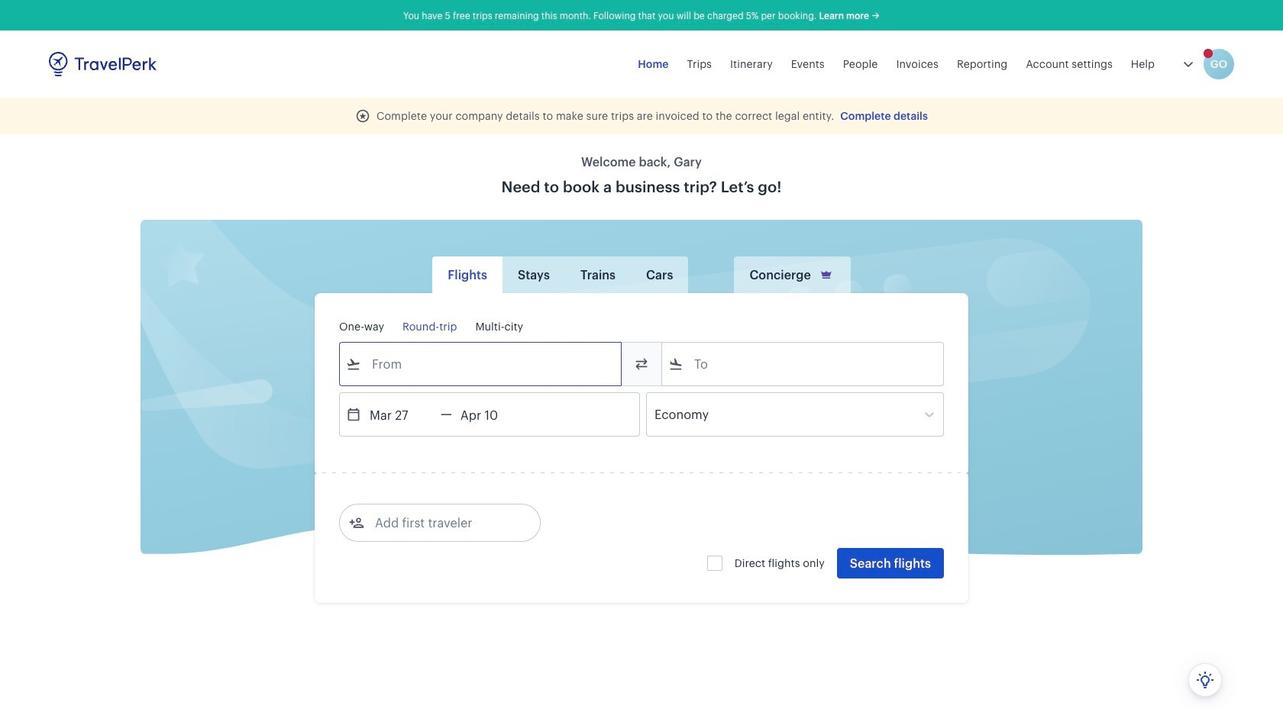 Task type: describe. For each thing, give the bounding box(es) containing it.
Add first traveler search field
[[364, 511, 523, 535]]

Depart text field
[[361, 393, 441, 436]]



Task type: locate. For each thing, give the bounding box(es) containing it.
Return text field
[[452, 393, 531, 436]]

To search field
[[684, 352, 923, 377]]

From search field
[[361, 352, 601, 377]]



Task type: vqa. For each thing, say whether or not it's contained in the screenshot.
Return text field
yes



